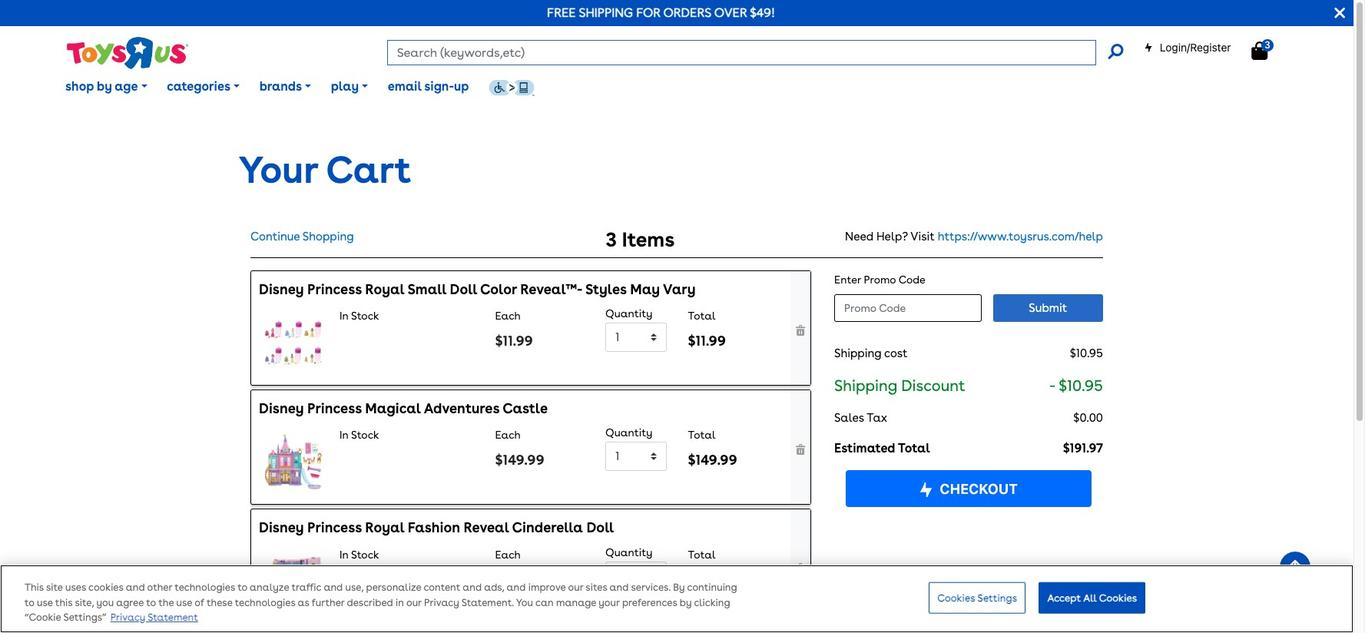 Task type: describe. For each thing, give the bounding box(es) containing it.
described
[[347, 597, 393, 609]]

site
[[46, 582, 63, 594]]

stock for adventures
[[351, 429, 379, 441]]

uses
[[65, 582, 86, 594]]

items
[[622, 227, 675, 251]]

site,
[[75, 597, 94, 609]]

ads,
[[484, 582, 504, 594]]

3 for 3 items
[[606, 227, 617, 251]]

this
[[55, 597, 73, 609]]

by inside this site uses cookies and other technologies to analyze traffic and use, personalize content and ads, and improve our sites and services. by continuing to use this site, you agree to the use of these technologies as further described in our privacy statement. you can manage your preferences by clicking "cookie settings"
[[680, 597, 692, 609]]

toys r us image
[[66, 36, 189, 70]]

email
[[388, 79, 422, 94]]

enter promo code
[[834, 273, 926, 286]]

quantity for reveal™-
[[605, 307, 653, 320]]

promo
[[864, 273, 896, 286]]

total for $149.99
[[688, 429, 716, 441]]

small
[[408, 281, 446, 297]]

Enter Keyword or Item No. search field
[[387, 40, 1096, 65]]

in for fashion
[[340, 548, 349, 561]]

this icon serves as a link to download the essential accessibility assistive technology app for individuals with physical disabilities. it is featured as part of our commitment to diversity and inclusion. image
[[489, 79, 535, 96]]

further
[[312, 597, 345, 609]]

quantity for doll
[[605, 546, 653, 558]]

improve
[[528, 582, 566, 594]]

can
[[536, 597, 554, 609]]

"cookie
[[25, 612, 61, 624]]

disney princess royal fashion reveal cinderella doll image
[[265, 547, 322, 616]]

may
[[630, 281, 660, 297]]

1 vertical spatial doll
[[587, 520, 614, 536]]

0 horizontal spatial to
[[25, 597, 34, 609]]

estimated total
[[834, 441, 930, 455]]

play
[[331, 79, 359, 94]]

disney princess magical adventures castle
[[259, 400, 548, 416]]

by
[[673, 582, 685, 594]]

your cart
[[239, 148, 411, 192]]

you
[[516, 597, 533, 609]]

over
[[714, 5, 747, 20]]

content
[[424, 582, 460, 594]]

princess for disney princess royal small doll color reveal™- styles may vary
[[307, 281, 362, 297]]

disney for disney princess royal small doll color reveal™- styles may vary
[[259, 281, 304, 297]]

in stock for small
[[340, 310, 379, 322]]

free shipping for orders over $49!
[[547, 5, 775, 20]]

1 vertical spatial technologies
[[235, 597, 295, 609]]

2 and from the left
[[324, 582, 343, 594]]

your
[[239, 148, 318, 192]]

play button
[[321, 68, 378, 106]]

email sign-up
[[388, 79, 469, 94]]

need
[[845, 229, 874, 243]]

$29.99 for total
[[688, 571, 732, 587]]

disney princess royal fashion reveal cinderella doll
[[259, 520, 614, 536]]

$29.99 for each
[[495, 571, 539, 587]]

age
[[115, 79, 138, 94]]

5 and from the left
[[610, 582, 629, 594]]

statement.
[[462, 597, 514, 609]]

in stock for fashion
[[340, 548, 379, 561]]

accept
[[1048, 592, 1081, 604]]

1 vertical spatial privacy
[[110, 612, 145, 624]]

sites
[[586, 582, 607, 594]]

need help? visit https://www.toysrus.com/help
[[845, 229, 1103, 243]]

fashion
[[408, 520, 460, 536]]

email sign-up link
[[378, 68, 479, 106]]

these
[[207, 597, 233, 609]]

$191.97
[[1063, 441, 1103, 455]]

shopping bag image
[[1252, 41, 1268, 60]]

1 use from the left
[[37, 597, 53, 609]]

$11.99 for each
[[495, 333, 533, 349]]

2 horizontal spatial to
[[238, 582, 247, 594]]

cart
[[326, 148, 411, 192]]

continue shopping link
[[250, 229, 354, 243]]

cookies settings button
[[929, 582, 1026, 614]]

statement
[[148, 612, 198, 624]]

shopping
[[303, 229, 354, 243]]

submit button
[[993, 294, 1103, 322]]

categories button
[[157, 68, 250, 106]]

color
[[480, 281, 517, 297]]

your
[[599, 597, 620, 609]]

continuing
[[687, 582, 737, 594]]

login/register
[[1160, 41, 1231, 54]]

clicking
[[694, 597, 730, 609]]

cost
[[884, 346, 908, 360]]

privacy inside this site uses cookies and other technologies to analyze traffic and use, personalize content and ads, and improve our sites and services. by continuing to use this site, you agree to the use of these technologies as further described in our privacy statement. you can manage your preferences by clicking "cookie settings"
[[424, 597, 459, 609]]

disney for disney princess royal fashion reveal cinderella doll
[[259, 520, 304, 536]]

you
[[96, 597, 114, 609]]

$149.99 for each
[[495, 452, 544, 468]]

$149.99 for total
[[688, 452, 737, 468]]

continue
[[250, 229, 300, 243]]

orders
[[664, 5, 712, 20]]

3 for 3
[[1265, 39, 1271, 51]]

disney for disney princess magical adventures castle
[[259, 400, 304, 416]]

your cart main content
[[0, 114, 1354, 628]]

privacy statement link
[[110, 612, 198, 624]]

reveal™-
[[520, 281, 582, 297]]

tax
[[867, 411, 887, 425]]

adventures
[[424, 400, 500, 416]]

login/register button
[[1144, 40, 1231, 55]]

continue shopping
[[250, 229, 354, 243]]

privacy statement
[[110, 612, 198, 624]]

sign-
[[424, 79, 454, 94]]

estimated
[[834, 441, 896, 455]]

settings
[[978, 592, 1018, 604]]

disney princess royal small doll color reveal™- styles may vary
[[259, 281, 696, 297]]



Task type: vqa. For each thing, say whether or not it's contained in the screenshot.
main content
no



Task type: locate. For each thing, give the bounding box(es) containing it.
2 $29.99 from the left
[[688, 571, 732, 587]]

quantity
[[605, 307, 653, 320], [605, 427, 653, 439], [605, 546, 653, 558]]

0 horizontal spatial $29.99
[[495, 571, 539, 587]]

styles
[[586, 281, 627, 297]]

1 vertical spatial our
[[406, 597, 422, 609]]

in right disney princess magical adventures castle image
[[340, 429, 349, 441]]

1 cookies from the left
[[938, 592, 975, 604]]

2 $11.99 from the left
[[688, 333, 726, 349]]

disney down continue
[[259, 281, 304, 297]]

sales tax
[[834, 411, 887, 425]]

cookies inside button
[[1099, 592, 1137, 604]]

by
[[97, 79, 112, 94], [680, 597, 692, 609]]

2 use from the left
[[176, 597, 192, 609]]

0 vertical spatial privacy
[[424, 597, 459, 609]]

2 royal from the top
[[365, 520, 404, 536]]

$0.00
[[1074, 411, 1103, 425]]

to
[[238, 582, 247, 594], [25, 597, 34, 609], [146, 597, 156, 609]]

1 in from the top
[[340, 310, 349, 322]]

1 horizontal spatial use
[[176, 597, 192, 609]]

1 vertical spatial by
[[680, 597, 692, 609]]

each down reveal
[[495, 548, 521, 561]]

0 vertical spatial princess
[[307, 281, 362, 297]]

1 in stock from the top
[[340, 310, 379, 322]]

use up "cookie
[[37, 597, 53, 609]]

2 stock from the top
[[351, 429, 379, 441]]

in right disney princess royal small doll color reveal™- styles may vary image on the left of page
[[340, 310, 349, 322]]

and up you
[[507, 582, 526, 594]]

royal left fashion
[[365, 520, 404, 536]]

use left of
[[176, 597, 192, 609]]

to left the
[[146, 597, 156, 609]]

1 vertical spatial royal
[[365, 520, 404, 536]]

1 $29.99 from the left
[[495, 571, 539, 587]]

technologies
[[175, 582, 235, 594], [235, 597, 295, 609]]

0 vertical spatial our
[[568, 582, 583, 594]]

by down by
[[680, 597, 692, 609]]

disney princess magical adventures castle image
[[265, 427, 322, 497]]

and up agree
[[126, 582, 145, 594]]

in for small
[[340, 310, 349, 322]]

2 $149.99 from the left
[[688, 452, 737, 468]]

total
[[688, 310, 716, 322], [688, 429, 716, 441], [898, 441, 930, 455], [688, 548, 716, 561]]

stock for small
[[351, 310, 379, 322]]

$10.95
[[1070, 346, 1103, 360], [1059, 377, 1103, 395]]

3
[[1265, 39, 1271, 51], [606, 227, 617, 251]]

1 $11.99 from the left
[[495, 333, 533, 349]]

1 princess from the top
[[307, 281, 362, 297]]

1 each from the top
[[495, 310, 521, 322]]

$49!
[[750, 5, 775, 20]]

0 horizontal spatial privacy
[[110, 612, 145, 624]]

0 vertical spatial technologies
[[175, 582, 235, 594]]

3 inside your cart main content
[[606, 227, 617, 251]]

3 and from the left
[[463, 582, 482, 594]]

royal for small
[[365, 281, 404, 297]]

royal
[[365, 281, 404, 297], [365, 520, 404, 536]]

1 stock from the top
[[351, 310, 379, 322]]

submit
[[1029, 301, 1067, 315]]

princess
[[307, 281, 362, 297], [307, 400, 362, 416], [307, 520, 362, 536]]

1 and from the left
[[126, 582, 145, 594]]

shipping discount
[[834, 377, 965, 395]]

other
[[147, 582, 172, 594]]

princess down the shopping
[[307, 281, 362, 297]]

princess for disney princess magical adventures castle
[[307, 400, 362, 416]]

1 vertical spatial quantity
[[605, 427, 653, 439]]

2 vertical spatial princess
[[307, 520, 362, 536]]

3 in from the top
[[340, 548, 349, 561]]

0 vertical spatial royal
[[365, 281, 404, 297]]

royal left small
[[365, 281, 404, 297]]

1 horizontal spatial by
[[680, 597, 692, 609]]

$29.99 up you
[[495, 571, 539, 587]]

1 vertical spatial shipping
[[834, 377, 898, 395]]

2 cookies from the left
[[1099, 592, 1137, 604]]

2 vertical spatial trash icon image
[[795, 563, 807, 575]]

cookies
[[938, 592, 975, 604], [1099, 592, 1137, 604]]

3 inside 3 link
[[1265, 39, 1271, 51]]

$10.95 right -
[[1059, 377, 1103, 395]]

1 horizontal spatial our
[[568, 582, 583, 594]]

$149.99
[[495, 452, 544, 468], [688, 452, 737, 468]]

each down the color
[[495, 310, 521, 322]]

by inside dropdown button
[[97, 79, 112, 94]]

to left analyze
[[238, 582, 247, 594]]

3 stock from the top
[[351, 548, 379, 561]]

0 vertical spatial in
[[340, 310, 349, 322]]

1 $149.99 from the left
[[495, 452, 544, 468]]

vary
[[663, 281, 696, 297]]

use,
[[345, 582, 364, 594]]

in for adventures
[[340, 429, 349, 441]]

magical
[[365, 400, 421, 416]]

as
[[298, 597, 309, 609]]

in
[[340, 310, 349, 322], [340, 429, 349, 441], [340, 548, 349, 561]]

3 in stock from the top
[[340, 548, 379, 561]]

traffic
[[292, 582, 321, 594]]

1 vertical spatial disney
[[259, 400, 304, 416]]

2 each from the top
[[495, 429, 521, 441]]

0 vertical spatial trash icon image
[[795, 324, 807, 337]]

disney up disney princess magical adventures castle image
[[259, 400, 304, 416]]

brands
[[259, 79, 302, 94]]

stock
[[351, 310, 379, 322], [351, 429, 379, 441], [351, 548, 379, 561]]

code
[[899, 273, 926, 286]]

cookies right all
[[1099, 592, 1137, 604]]

privacy
[[424, 597, 459, 609], [110, 612, 145, 624]]

2 shipping from the top
[[834, 377, 898, 395]]

reveal
[[464, 520, 509, 536]]

cookies settings
[[938, 592, 1018, 604]]

$11.99 down the color
[[495, 333, 533, 349]]

up
[[454, 79, 469, 94]]

our right in
[[406, 597, 422, 609]]

1 shipping from the top
[[834, 346, 882, 360]]

0 vertical spatial each
[[495, 310, 521, 322]]

shipping
[[579, 5, 633, 20]]

2 vertical spatial in stock
[[340, 548, 379, 561]]

3 right login/register
[[1265, 39, 1271, 51]]

shipping up sales tax
[[834, 377, 898, 395]]

settings"
[[63, 612, 107, 624]]

in stock up use,
[[340, 548, 379, 561]]

technologies down analyze
[[235, 597, 295, 609]]

cookies left the settings
[[938, 592, 975, 604]]

Enter Promo Code text field
[[834, 294, 982, 322]]

2 in from the top
[[340, 429, 349, 441]]

stock up use,
[[351, 548, 379, 561]]

shop by age
[[65, 79, 138, 94]]

preferences
[[622, 597, 677, 609]]

2 vertical spatial each
[[495, 548, 521, 561]]

trash icon image for $149.99
[[795, 444, 807, 456]]

shipping for shipping cost
[[834, 346, 882, 360]]

0 horizontal spatial our
[[406, 597, 422, 609]]

discount
[[901, 377, 965, 395]]

None search field
[[387, 40, 1123, 65]]

bolt checkout image
[[846, 470, 1092, 507]]

free
[[547, 5, 576, 20]]

0 vertical spatial shipping
[[834, 346, 882, 360]]

shipping cost
[[834, 346, 908, 360]]

shop
[[65, 79, 94, 94]]

3 disney from the top
[[259, 520, 304, 536]]

use
[[37, 597, 53, 609], [176, 597, 192, 609]]

in up use,
[[340, 548, 349, 561]]

cinderella
[[512, 520, 583, 536]]

our up manage
[[568, 582, 583, 594]]

1 horizontal spatial doll
[[587, 520, 614, 536]]

1 trash icon image from the top
[[795, 324, 807, 337]]

1 vertical spatial each
[[495, 429, 521, 441]]

cookies
[[88, 582, 123, 594]]

1 horizontal spatial to
[[146, 597, 156, 609]]

accept all cookies
[[1048, 592, 1137, 604]]

for
[[636, 5, 661, 20]]

in stock down magical
[[340, 429, 379, 441]]

stock down magical
[[351, 429, 379, 441]]

2 in stock from the top
[[340, 429, 379, 441]]

1 horizontal spatial privacy
[[424, 597, 459, 609]]

1 horizontal spatial $11.99
[[688, 333, 726, 349]]

privacy down agree
[[110, 612, 145, 624]]

0 horizontal spatial $149.99
[[495, 452, 544, 468]]

0 vertical spatial quantity
[[605, 307, 653, 320]]

1 horizontal spatial $149.99
[[688, 452, 737, 468]]

0 horizontal spatial cookies
[[938, 592, 975, 604]]

3 trash icon image from the top
[[795, 563, 807, 575]]

technologies up of
[[175, 582, 235, 594]]

0 vertical spatial doll
[[450, 281, 477, 297]]

0 horizontal spatial use
[[37, 597, 53, 609]]

2 disney from the top
[[259, 400, 304, 416]]

each down castle
[[495, 429, 521, 441]]

3 princess from the top
[[307, 520, 362, 536]]

categories
[[167, 79, 230, 94]]

shipping for shipping discount
[[834, 377, 898, 395]]

0 horizontal spatial by
[[97, 79, 112, 94]]

privacy down content
[[424, 597, 459, 609]]

in stock right disney princess royal small doll color reveal™- styles may vary image on the left of page
[[340, 310, 379, 322]]

shop by age button
[[56, 68, 157, 106]]

doll left the color
[[450, 281, 477, 297]]

1 vertical spatial stock
[[351, 429, 379, 441]]

shipping left cost
[[834, 346, 882, 360]]

$11.99 down vary
[[688, 333, 726, 349]]

$10.95 up '- $10.95'
[[1070, 346, 1103, 360]]

3 link
[[1252, 39, 1284, 61]]

2 vertical spatial disney
[[259, 520, 304, 536]]

1 horizontal spatial cookies
[[1099, 592, 1137, 604]]

to down this
[[25, 597, 34, 609]]

1 vertical spatial princess
[[307, 400, 362, 416]]

princess up use,
[[307, 520, 362, 536]]

disney up disney princess royal fashion reveal cinderella doll image
[[259, 520, 304, 536]]

trash icon image for $29.99
[[795, 563, 807, 575]]

and up your
[[610, 582, 629, 594]]

1 disney from the top
[[259, 281, 304, 297]]

sales
[[834, 411, 864, 425]]

1 quantity from the top
[[605, 307, 653, 320]]

accept all cookies button
[[1039, 582, 1146, 614]]

2 quantity from the top
[[605, 427, 653, 439]]

personalize
[[366, 582, 421, 594]]

$11.99 for total
[[688, 333, 726, 349]]

0 vertical spatial $10.95
[[1070, 346, 1103, 360]]

3 each from the top
[[495, 548, 521, 561]]

https://www.toysrus.com/help
[[938, 229, 1103, 243]]

4 and from the left
[[507, 582, 526, 594]]

2 vertical spatial quantity
[[605, 546, 653, 558]]

stock for fashion
[[351, 548, 379, 561]]

and up the statement.
[[463, 582, 482, 594]]

this site uses cookies and other technologies to analyze traffic and use, personalize content and ads, and improve our sites and services. by continuing to use this site, you agree to the use of these technologies as further described in our privacy statement. you can manage your preferences by clicking "cookie settings"
[[25, 582, 737, 624]]

in
[[396, 597, 404, 609]]

3 left items
[[606, 227, 617, 251]]

close button image
[[1335, 5, 1345, 22]]

0 vertical spatial 3
[[1265, 39, 1271, 51]]

brands button
[[250, 68, 321, 106]]

each for $11.99
[[495, 310, 521, 322]]

princess for disney princess royal fashion reveal cinderella doll
[[307, 520, 362, 536]]

in stock for adventures
[[340, 429, 379, 441]]

2 vertical spatial stock
[[351, 548, 379, 561]]

1 vertical spatial 3
[[606, 227, 617, 251]]

our
[[568, 582, 583, 594], [406, 597, 422, 609]]

this
[[25, 582, 44, 594]]

disney princess royal small doll color reveal™- styles may vary image
[[265, 308, 322, 377]]

visit
[[911, 229, 935, 243]]

$29.99 up clicking
[[688, 571, 732, 587]]

and up the further
[[324, 582, 343, 594]]

2 princess from the top
[[307, 400, 362, 416]]

free shipping for orders over $49! link
[[547, 5, 775, 20]]

disney
[[259, 281, 304, 297], [259, 400, 304, 416], [259, 520, 304, 536]]

1 vertical spatial $10.95
[[1059, 377, 1103, 395]]

1 vertical spatial trash icon image
[[795, 444, 807, 456]]

shipping
[[834, 346, 882, 360], [834, 377, 898, 395]]

0 vertical spatial stock
[[351, 310, 379, 322]]

by left age
[[97, 79, 112, 94]]

the
[[158, 597, 174, 609]]

doll right cinderella
[[587, 520, 614, 536]]

1 vertical spatial in
[[340, 429, 349, 441]]

menu bar
[[56, 60, 1354, 114]]

of
[[195, 597, 204, 609]]

https://www.toysrus.com/help link
[[938, 229, 1103, 243]]

0 vertical spatial by
[[97, 79, 112, 94]]

1 horizontal spatial $29.99
[[688, 571, 732, 587]]

1 royal from the top
[[365, 281, 404, 297]]

royal for fashion
[[365, 520, 404, 536]]

3 quantity from the top
[[605, 546, 653, 558]]

each for $29.99
[[495, 548, 521, 561]]

$29.99
[[495, 571, 539, 587], [688, 571, 732, 587]]

1 vertical spatial in stock
[[340, 429, 379, 441]]

0 vertical spatial disney
[[259, 281, 304, 297]]

1 horizontal spatial 3
[[1265, 39, 1271, 51]]

- $10.95
[[1050, 377, 1103, 395]]

each for $149.99
[[495, 429, 521, 441]]

0 horizontal spatial 3
[[606, 227, 617, 251]]

trash icon image for $11.99
[[795, 324, 807, 337]]

total for $29.99
[[688, 548, 716, 561]]

all
[[1084, 592, 1097, 604]]

0 horizontal spatial $11.99
[[495, 333, 533, 349]]

castle
[[503, 400, 548, 416]]

princess left magical
[[307, 400, 362, 416]]

0 horizontal spatial doll
[[450, 281, 477, 297]]

2 vertical spatial in
[[340, 548, 349, 561]]

2 trash icon image from the top
[[795, 444, 807, 456]]

trash icon image
[[795, 324, 807, 337], [795, 444, 807, 456], [795, 563, 807, 575]]

0 vertical spatial in stock
[[340, 310, 379, 322]]

cookies inside 'button'
[[938, 592, 975, 604]]

total for $11.99
[[688, 310, 716, 322]]

menu bar containing shop by age
[[56, 60, 1354, 114]]

-
[[1050, 377, 1055, 395]]

stock right disney princess royal small doll color reveal™- styles may vary image on the left of page
[[351, 310, 379, 322]]



